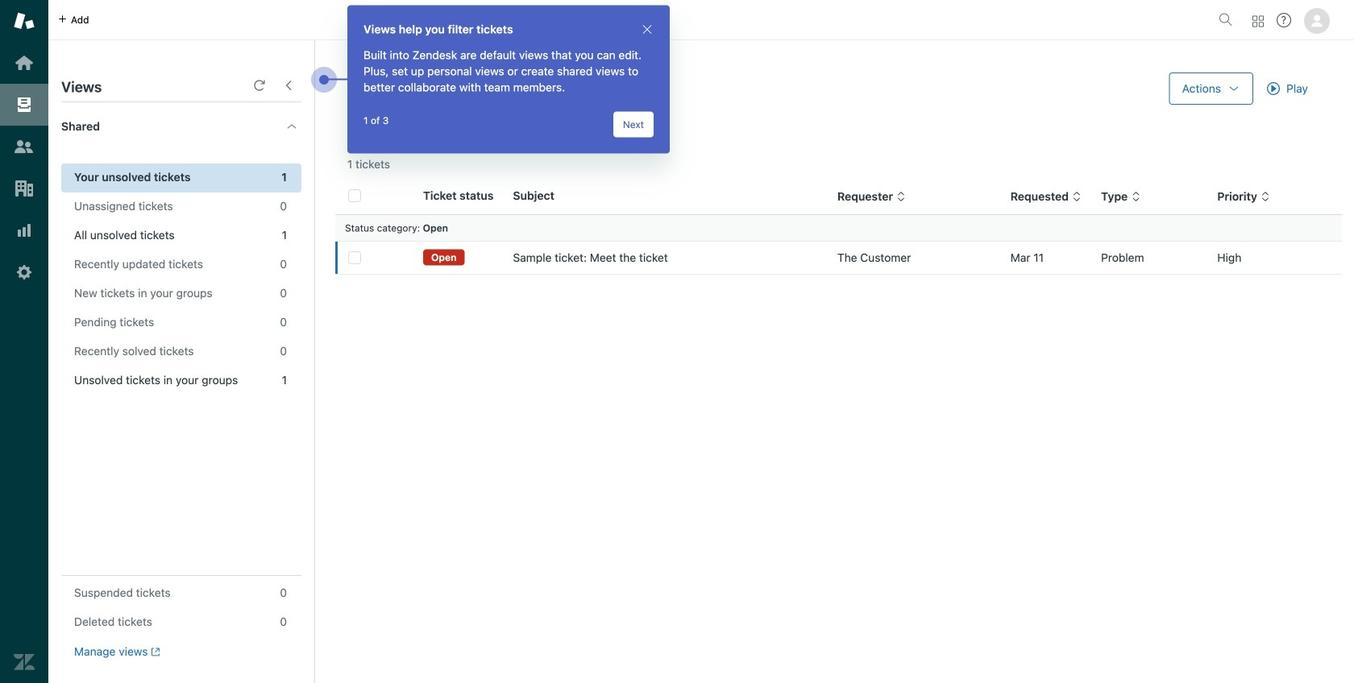 Task type: describe. For each thing, give the bounding box(es) containing it.
views image
[[14, 94, 35, 115]]

get help image
[[1277, 13, 1292, 27]]

main element
[[0, 0, 48, 684]]

zendesk image
[[14, 652, 35, 673]]

get started image
[[14, 52, 35, 73]]

zendesk support image
[[14, 10, 35, 31]]

admin image
[[14, 262, 35, 283]]



Task type: locate. For each thing, give the bounding box(es) containing it.
refresh views pane image
[[253, 79, 266, 92]]

opens in a new tab image
[[148, 648, 160, 657]]

close image
[[641, 23, 654, 36]]

customers image
[[14, 136, 35, 157]]

row
[[335, 241, 1342, 275]]

dialog
[[347, 5, 670, 154]]

organizations image
[[14, 178, 35, 199]]

heading
[[48, 102, 314, 151]]

zendesk products image
[[1253, 16, 1264, 27]]

hide panel views image
[[282, 79, 295, 92]]

reporting image
[[14, 220, 35, 241]]



